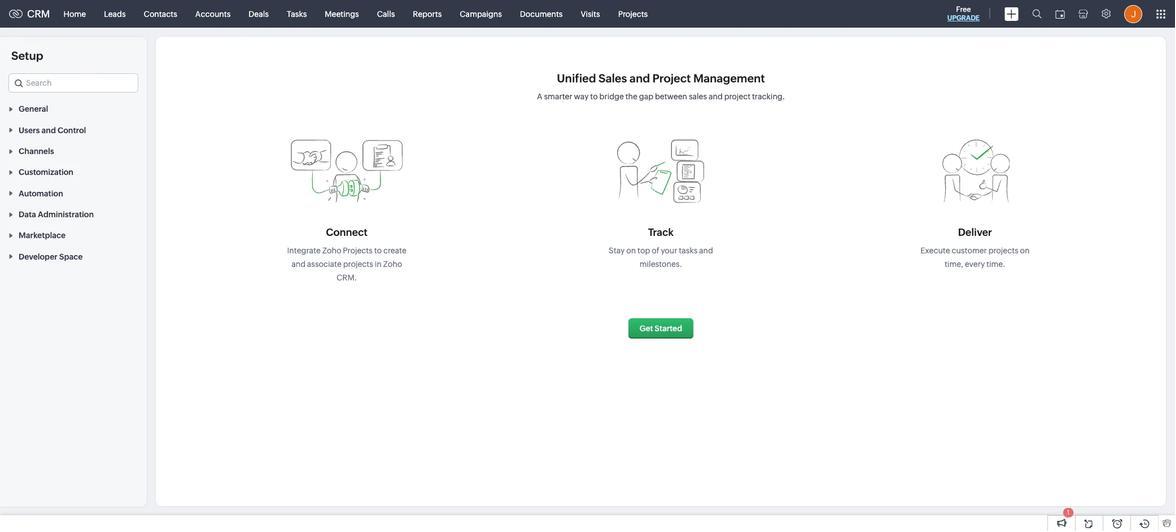 Task type: vqa. For each thing, say whether or not it's contained in the screenshot.
tasks
yes



Task type: locate. For each thing, give the bounding box(es) containing it.
tasks
[[287, 9, 307, 18]]

0 horizontal spatial projects
[[343, 246, 373, 255]]

0 vertical spatial projects
[[989, 246, 1019, 255]]

and right tasks
[[700, 246, 714, 255]]

automation
[[19, 189, 63, 198]]

stay on top of your tasks and milestones.
[[609, 246, 714, 269]]

developer
[[19, 252, 58, 261]]

0 vertical spatial zoho
[[322, 246, 342, 255]]

to right way
[[591, 92, 598, 101]]

projects up time.
[[989, 246, 1019, 255]]

create
[[384, 246, 407, 255]]

time.
[[987, 260, 1006, 269]]

documents
[[520, 9, 563, 18]]

to up in
[[374, 246, 382, 255]]

unified sales and project management
[[557, 72, 765, 85]]

projects up crm.
[[343, 260, 373, 269]]

0 horizontal spatial projects
[[343, 260, 373, 269]]

users and control
[[19, 126, 86, 135]]

1 horizontal spatial zoho
[[383, 260, 402, 269]]

and down integrate
[[292, 260, 306, 269]]

data administration
[[19, 210, 94, 219]]

unified
[[557, 72, 596, 85]]

and up gap
[[630, 72, 650, 85]]

1 horizontal spatial to
[[591, 92, 598, 101]]

project
[[725, 92, 751, 101]]

a
[[537, 92, 543, 101]]

to
[[591, 92, 598, 101], [374, 246, 382, 255]]

1 vertical spatial to
[[374, 246, 382, 255]]

calendar image
[[1056, 9, 1066, 18]]

0 horizontal spatial zoho
[[322, 246, 342, 255]]

time,
[[945, 260, 964, 269]]

channels button
[[0, 141, 147, 162]]

reports link
[[404, 0, 451, 27]]

execute
[[921, 246, 951, 255]]

1 vertical spatial projects
[[343, 246, 373, 255]]

management
[[694, 72, 765, 85]]

to inside integrate zoho projects to create and associate projects in zoho crm.
[[374, 246, 382, 255]]

and inside integrate zoho projects to create and associate projects in zoho crm.
[[292, 260, 306, 269]]

deals link
[[240, 0, 278, 27]]

crm
[[27, 8, 50, 20]]

zoho up associate
[[322, 246, 342, 255]]

zoho down the create
[[383, 260, 402, 269]]

projects inside integrate zoho projects to create and associate projects in zoho crm.
[[343, 246, 373, 255]]

administration
[[38, 210, 94, 219]]

customer
[[952, 246, 988, 255]]

1 on from the left
[[627, 246, 636, 255]]

milestones.
[[640, 260, 683, 269]]

stay
[[609, 246, 625, 255]]

projects
[[619, 9, 648, 18], [343, 246, 373, 255]]

a smarter way to bridge the gap between sales and project tracking.
[[537, 92, 785, 101]]

tasks
[[679, 246, 698, 255]]

get started button
[[629, 319, 694, 339]]

calls link
[[368, 0, 404, 27]]

customization button
[[0, 162, 147, 183]]

get started
[[640, 324, 683, 333]]

zoho
[[322, 246, 342, 255], [383, 260, 402, 269]]

1 horizontal spatial projects
[[989, 246, 1019, 255]]

meetings
[[325, 9, 359, 18]]

0 horizontal spatial on
[[627, 246, 636, 255]]

contacts link
[[135, 0, 186, 27]]

automation button
[[0, 183, 147, 204]]

to for unified sales and project management
[[591, 92, 598, 101]]

0 horizontal spatial to
[[374, 246, 382, 255]]

developer space
[[19, 252, 83, 261]]

campaigns
[[460, 9, 502, 18]]

1 vertical spatial projects
[[343, 260, 373, 269]]

projects
[[989, 246, 1019, 255], [343, 260, 373, 269]]

2 on from the left
[[1021, 246, 1030, 255]]

channels
[[19, 147, 54, 156]]

1 vertical spatial zoho
[[383, 260, 402, 269]]

on right customer
[[1021, 246, 1030, 255]]

tracking.
[[753, 92, 785, 101]]

of
[[652, 246, 660, 255]]

create menu image
[[1005, 7, 1019, 21]]

and right users
[[42, 126, 56, 135]]

execute customer projects on time, every time.
[[921, 246, 1030, 269]]

projects down connect
[[343, 246, 373, 255]]

contacts
[[144, 9, 177, 18]]

and
[[630, 72, 650, 85], [709, 92, 723, 101], [42, 126, 56, 135], [700, 246, 714, 255], [292, 260, 306, 269]]

users
[[19, 126, 40, 135]]

1 horizontal spatial on
[[1021, 246, 1030, 255]]

home
[[64, 9, 86, 18]]

campaigns link
[[451, 0, 511, 27]]

accounts
[[195, 9, 231, 18]]

track
[[649, 227, 674, 238]]

marketplace
[[19, 231, 66, 240]]

on left the top in the top of the page
[[627, 246, 636, 255]]

projects link
[[609, 0, 657, 27]]

between
[[655, 92, 688, 101]]

deals
[[249, 9, 269, 18]]

setup
[[11, 49, 43, 62]]

1 horizontal spatial projects
[[619, 9, 648, 18]]

0 vertical spatial to
[[591, 92, 598, 101]]

home link
[[55, 0, 95, 27]]

marketplace button
[[0, 225, 147, 246]]

projects right visits
[[619, 9, 648, 18]]

on
[[627, 246, 636, 255], [1021, 246, 1030, 255]]

None field
[[8, 73, 138, 93]]

visits
[[581, 9, 600, 18]]

0 vertical spatial projects
[[619, 9, 648, 18]]

gap
[[640, 92, 654, 101]]

data administration button
[[0, 204, 147, 225]]



Task type: describe. For each thing, give the bounding box(es) containing it.
leads
[[104, 9, 126, 18]]

integrate
[[287, 246, 321, 255]]

1
[[1068, 510, 1070, 516]]

integrate zoho projects to create and associate projects in zoho crm.
[[287, 246, 407, 283]]

bridge
[[600, 92, 624, 101]]

projects inside integrate zoho projects to create and associate projects in zoho crm.
[[343, 260, 373, 269]]

started
[[655, 324, 683, 333]]

every
[[966, 260, 986, 269]]

on inside execute customer projects on time, every time.
[[1021, 246, 1030, 255]]

customization
[[19, 168, 73, 177]]

the
[[626, 92, 638, 101]]

and inside users and control dropdown button
[[42, 126, 56, 135]]

search element
[[1026, 0, 1049, 28]]

projects inside execute customer projects on time, every time.
[[989, 246, 1019, 255]]

in
[[375, 260, 382, 269]]

calls
[[377, 9, 395, 18]]

way
[[574, 92, 589, 101]]

deliver
[[959, 227, 993, 238]]

meetings link
[[316, 0, 368, 27]]

create menu element
[[998, 0, 1026, 27]]

your
[[661, 246, 678, 255]]

leads link
[[95, 0, 135, 27]]

crm.
[[337, 273, 357, 283]]

crm link
[[9, 8, 50, 20]]

connect
[[326, 227, 368, 238]]

free upgrade
[[948, 5, 980, 22]]

sales
[[599, 72, 627, 85]]

data
[[19, 210, 36, 219]]

general
[[19, 105, 48, 114]]

visits link
[[572, 0, 609, 27]]

sales
[[689, 92, 708, 101]]

users and control button
[[0, 119, 147, 141]]

tasks link
[[278, 0, 316, 27]]

on inside stay on top of your tasks and milestones.
[[627, 246, 636, 255]]

developer space button
[[0, 246, 147, 267]]

top
[[638, 246, 651, 255]]

general button
[[0, 98, 147, 119]]

upgrade
[[948, 14, 980, 22]]

accounts link
[[186, 0, 240, 27]]

space
[[59, 252, 83, 261]]

control
[[58, 126, 86, 135]]

and inside stay on top of your tasks and milestones.
[[700, 246, 714, 255]]

project
[[653, 72, 691, 85]]

free
[[957, 5, 972, 14]]

smarter
[[544, 92, 573, 101]]

associate
[[307, 260, 342, 269]]

search image
[[1033, 9, 1043, 19]]

Search text field
[[9, 74, 138, 92]]

profile element
[[1118, 0, 1150, 27]]

reports
[[413, 9, 442, 18]]

documents link
[[511, 0, 572, 27]]

and right "sales"
[[709, 92, 723, 101]]

get
[[640, 324, 654, 333]]

to for connect
[[374, 246, 382, 255]]

profile image
[[1125, 5, 1143, 23]]



